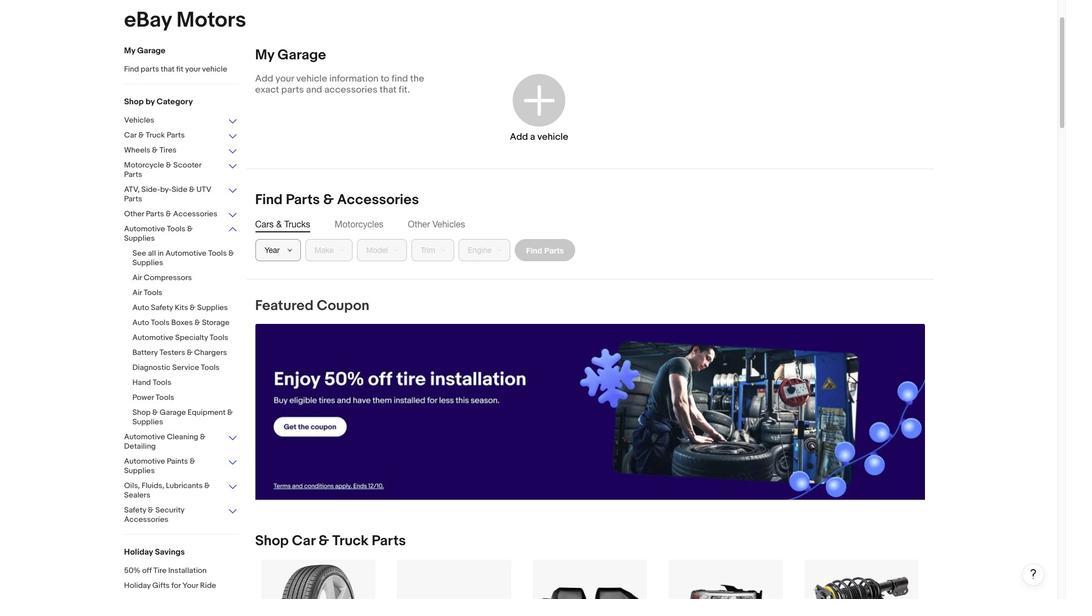 Task type: locate. For each thing, give the bounding box(es) containing it.
car inside vehicles car & truck parts wheels & tires motorcycle & scooter parts atv, side-by-side & utv parts other parts & accessories automotive tools & supplies see all in automotive tools & supplies air compressors air tools auto safety kits & supplies auto tools boxes & storage automotive specialty tools battery testers & chargers diagnostic service tools hand tools power tools shop & garage equipment & supplies automotive cleaning & detailing automotive paints & supplies oils, fluids, lubricants & sealers safety & security accessories
[[124, 131, 137, 140]]

car inside main content
[[292, 533, 315, 551]]

shop inside vehicles car & truck parts wheels & tires motorcycle & scooter parts atv, side-by-side & utv parts other parts & accessories automotive tools & supplies see all in automotive tools & supplies air compressors air tools auto safety kits & supplies auto tools boxes & storage automotive specialty tools battery testers & chargers diagnostic service tools hand tools power tools shop & garage equipment & supplies automotive cleaning & detailing automotive paints & supplies oils, fluids, lubricants & sealers safety & security accessories
[[132, 408, 151, 418]]

parts left fit
[[141, 64, 159, 74]]

that inside the add your vehicle information to find the exact parts and accessories that fit.
[[380, 84, 397, 96]]

1 vertical spatial parts
[[281, 84, 304, 96]]

a
[[530, 131, 535, 142]]

by-
[[160, 185, 172, 194]]

auto
[[132, 303, 149, 313], [132, 318, 149, 328]]

find for find parts
[[526, 246, 542, 255]]

find parts & accessories
[[255, 192, 419, 209]]

1 horizontal spatial your
[[276, 73, 294, 84]]

2 vertical spatial find
[[526, 246, 542, 255]]

add for add your vehicle information to find the exact parts and accessories that fit.
[[255, 73, 273, 84]]

add inside button
[[510, 131, 528, 142]]

safety
[[151, 303, 173, 313], [124, 506, 146, 515]]

utv
[[197, 185, 211, 194]]

the
[[410, 73, 424, 84]]

shop for shop by category
[[124, 97, 144, 107]]

add a vehicle
[[510, 131, 569, 142]]

automotive cleaning & detailing button
[[124, 433, 238, 453]]

battery testers & chargers link
[[132, 348, 246, 359]]

0 vertical spatial add
[[255, 73, 273, 84]]

0 horizontal spatial that
[[161, 64, 175, 74]]

air compressors link
[[132, 273, 246, 284]]

1 vertical spatial air
[[132, 288, 142, 298]]

find parts that fit your vehicle
[[124, 64, 227, 74]]

0 vertical spatial car
[[124, 131, 137, 140]]

1 horizontal spatial vehicles
[[433, 219, 465, 229]]

1 vertical spatial car
[[292, 533, 315, 551]]

auto tools boxes & storage link
[[132, 318, 246, 329]]

fit
[[176, 64, 183, 74]]

0 horizontal spatial truck
[[146, 131, 165, 140]]

garage down power tools link
[[160, 408, 186, 418]]

safety down sealers
[[124, 506, 146, 515]]

add inside the add your vehicle information to find the exact parts and accessories that fit.
[[255, 73, 273, 84]]

in
[[158, 249, 164, 258]]

testers
[[160, 348, 185, 358]]

0 vertical spatial parts
[[141, 64, 159, 74]]

1 vertical spatial auto
[[132, 318, 149, 328]]

0 horizontal spatial car
[[124, 131, 137, 140]]

vehicles
[[124, 116, 154, 125], [433, 219, 465, 229]]

0 horizontal spatial safety
[[124, 506, 146, 515]]

exact
[[255, 84, 279, 96]]

1 vertical spatial find
[[255, 192, 283, 209]]

tools down "diagnostic"
[[153, 378, 171, 388]]

vehicle right fit
[[202, 64, 227, 74]]

1 vertical spatial vehicles
[[433, 219, 465, 229]]

add a vehicle image
[[510, 71, 568, 129]]

truck inside vehicles car & truck parts wheels & tires motorcycle & scooter parts atv, side-by-side & utv parts other parts & accessories automotive tools & supplies see all in automotive tools & supplies air compressors air tools auto safety kits & supplies auto tools boxes & storage automotive specialty tools battery testers & chargers diagnostic service tools hand tools power tools shop & garage equipment & supplies automotive cleaning & detailing automotive paints & supplies oils, fluids, lubricants & sealers safety & security accessories
[[146, 131, 165, 140]]

1 horizontal spatial parts
[[281, 84, 304, 96]]

featured
[[255, 298, 314, 315]]

1 vertical spatial that
[[380, 84, 397, 96]]

category
[[157, 97, 193, 107]]

air
[[132, 273, 142, 283], [132, 288, 142, 298]]

1 horizontal spatial car
[[292, 533, 315, 551]]

auto down compressors on the left top
[[132, 303, 149, 313]]

your left and
[[276, 73, 294, 84]]

1 auto from the top
[[132, 303, 149, 313]]

automotive tools & supplies button
[[124, 224, 238, 244]]

tab list
[[255, 218, 925, 231]]

0 horizontal spatial accessories
[[124, 515, 169, 525]]

None text field
[[255, 324, 925, 501]]

your
[[185, 64, 200, 74], [276, 73, 294, 84]]

vehicle left information
[[296, 73, 327, 84]]

wheels
[[124, 146, 150, 155]]

0 vertical spatial other
[[124, 209, 144, 219]]

add a vehicle button
[[470, 58, 608, 158]]

lubricants
[[166, 482, 203, 491]]

1 horizontal spatial truck
[[333, 533, 369, 551]]

compressors
[[144, 273, 192, 283]]

my garage down the ebay
[[124, 46, 166, 56]]

other vehicles
[[408, 219, 465, 229]]

find
[[124, 64, 139, 74], [255, 192, 283, 209], [526, 246, 542, 255]]

that
[[161, 64, 175, 74], [380, 84, 397, 96]]

find for find parts & accessories
[[255, 192, 283, 209]]

ride
[[200, 582, 216, 591]]

shop
[[124, 97, 144, 107], [132, 408, 151, 418], [255, 533, 289, 551]]

vehicle inside the add your vehicle information to find the exact parts and accessories that fit.
[[296, 73, 327, 84]]

1 horizontal spatial other
[[408, 219, 430, 229]]

tools down the storage
[[210, 333, 228, 343]]

1 vertical spatial shop
[[132, 408, 151, 418]]

vehicle inside add a vehicle button
[[538, 131, 569, 142]]

find inside button
[[526, 246, 542, 255]]

automotive down automotive tools & supplies dropdown button at the top left
[[166, 249, 207, 258]]

2 horizontal spatial find
[[526, 246, 542, 255]]

0 vertical spatial find
[[124, 64, 139, 74]]

oils, fluids, lubricants & sealers button
[[124, 482, 238, 502]]

side
[[172, 185, 187, 194]]

safety left kits
[[151, 303, 173, 313]]

2 vertical spatial accessories
[[124, 515, 169, 525]]

battery
[[132, 348, 158, 358]]

0 vertical spatial holiday
[[124, 548, 153, 558]]

truck
[[146, 131, 165, 140], [333, 533, 369, 551]]

vehicle right a
[[538, 131, 569, 142]]

accessories down sealers
[[124, 515, 169, 525]]

1 horizontal spatial that
[[380, 84, 397, 96]]

1 horizontal spatial my
[[255, 47, 274, 64]]

0 horizontal spatial find
[[124, 64, 139, 74]]

auto up battery
[[132, 318, 149, 328]]

holiday down 50%
[[124, 582, 151, 591]]

other
[[124, 209, 144, 219], [408, 219, 430, 229]]

parts inside button
[[544, 246, 564, 255]]

add left a
[[510, 131, 528, 142]]

2 auto from the top
[[132, 318, 149, 328]]

add left and
[[255, 73, 273, 84]]

2 vertical spatial shop
[[255, 533, 289, 551]]

tab list containing cars & trucks
[[255, 218, 925, 231]]

automotive up battery
[[132, 333, 173, 343]]

1 horizontal spatial safety
[[151, 303, 173, 313]]

1 horizontal spatial vehicle
[[296, 73, 327, 84]]

parts inside find parts that fit your vehicle link
[[141, 64, 159, 74]]

0 vertical spatial air
[[132, 273, 142, 283]]

off
[[142, 567, 152, 576]]

specialty
[[175, 333, 208, 343]]

car & truck parts button
[[124, 131, 238, 141]]

0 horizontal spatial vehicles
[[124, 116, 154, 125]]

1 vertical spatial add
[[510, 131, 528, 142]]

1 vertical spatial holiday
[[124, 582, 151, 591]]

1 horizontal spatial my garage
[[255, 47, 326, 64]]

0 vertical spatial truck
[[146, 131, 165, 140]]

add your vehicle information to find the exact parts and accessories that fit.
[[255, 73, 424, 96]]

vehicles inside vehicles car & truck parts wheels & tires motorcycle & scooter parts atv, side-by-side & utv parts other parts & accessories automotive tools & supplies see all in automotive tools & supplies air compressors air tools auto safety kits & supplies auto tools boxes & storage automotive specialty tools battery testers & chargers diagnostic service tools hand tools power tools shop & garage equipment & supplies automotive cleaning & detailing automotive paints & supplies oils, fluids, lubricants & sealers safety & security accessories
[[124, 116, 154, 125]]

garage
[[137, 46, 166, 56], [278, 47, 326, 64], [160, 408, 186, 418]]

1 vertical spatial accessories
[[173, 209, 218, 219]]

garage inside main content
[[278, 47, 326, 64]]

holiday up 50%
[[124, 548, 153, 558]]

parts
[[167, 131, 185, 140], [124, 170, 142, 179], [286, 192, 320, 209], [124, 194, 142, 204], [146, 209, 164, 219], [544, 246, 564, 255], [372, 533, 406, 551]]

garage up "find parts that fit your vehicle"
[[137, 46, 166, 56]]

0 horizontal spatial other
[[124, 209, 144, 219]]

shop by category
[[124, 97, 193, 107]]

2 horizontal spatial accessories
[[337, 192, 419, 209]]

supplies up compressors on the left top
[[132, 258, 163, 268]]

0 horizontal spatial vehicle
[[202, 64, 227, 74]]

main content
[[246, 47, 1045, 600]]

0 horizontal spatial add
[[255, 73, 273, 84]]

truck inside main content
[[333, 533, 369, 551]]

automotive paints & supplies button
[[124, 457, 238, 477]]

car
[[124, 131, 137, 140], [292, 533, 315, 551]]

installation
[[168, 567, 207, 576]]

garage inside vehicles car & truck parts wheels & tires motorcycle & scooter parts atv, side-by-side & utv parts other parts & accessories automotive tools & supplies see all in automotive tools & supplies air compressors air tools auto safety kits & supplies auto tools boxes & storage automotive specialty tools battery testers & chargers diagnostic service tools hand tools power tools shop & garage equipment & supplies automotive cleaning & detailing automotive paints & supplies oils, fluids, lubricants & sealers safety & security accessories
[[160, 408, 186, 418]]

0 vertical spatial auto
[[132, 303, 149, 313]]

accessories
[[337, 192, 419, 209], [173, 209, 218, 219], [124, 515, 169, 525]]

0 vertical spatial shop
[[124, 97, 144, 107]]

parts
[[141, 64, 159, 74], [281, 84, 304, 96]]

equipment
[[188, 408, 226, 418]]

0 vertical spatial accessories
[[337, 192, 419, 209]]

1 vertical spatial other
[[408, 219, 430, 229]]

0 horizontal spatial parts
[[141, 64, 159, 74]]

0 vertical spatial vehicles
[[124, 116, 154, 125]]

automotive
[[124, 224, 165, 234], [166, 249, 207, 258], [132, 333, 173, 343], [124, 433, 165, 442], [124, 457, 165, 467]]

find
[[392, 73, 408, 84]]

my up the exact
[[255, 47, 274, 64]]

tools up air compressors link
[[208, 249, 227, 258]]

by
[[146, 97, 155, 107]]

holiday
[[124, 548, 153, 558], [124, 582, 151, 591]]

1 horizontal spatial find
[[255, 192, 283, 209]]

2 horizontal spatial vehicle
[[538, 131, 569, 142]]

50% off tire installation holiday gifts for your ride
[[124, 567, 216, 591]]

parts inside the add your vehicle information to find the exact parts and accessories that fit.
[[281, 84, 304, 96]]

add
[[255, 73, 273, 84], [510, 131, 528, 142]]

vehicle inside find parts that fit your vehicle link
[[202, 64, 227, 74]]

vehicle for add your vehicle information to find the exact parts and accessories that fit.
[[296, 73, 327, 84]]

service
[[172, 363, 199, 373]]

supplies up oils,
[[124, 467, 155, 476]]

parts left and
[[281, 84, 304, 96]]

1 horizontal spatial add
[[510, 131, 528, 142]]

2 holiday from the top
[[124, 582, 151, 591]]

1 vertical spatial truck
[[333, 533, 369, 551]]

diagnostic
[[132, 363, 171, 373]]

sealers
[[124, 491, 150, 500]]

my
[[124, 46, 135, 56], [255, 47, 274, 64]]

that left fit
[[161, 64, 175, 74]]

my down the ebay
[[124, 46, 135, 56]]

that left fit.
[[380, 84, 397, 96]]

your right fit
[[185, 64, 200, 74]]

find parts
[[526, 246, 564, 255]]

accessories down atv, side-by-side & utv parts dropdown button
[[173, 209, 218, 219]]

supplies up the storage
[[197, 303, 228, 313]]

tools
[[167, 224, 185, 234], [208, 249, 227, 258], [144, 288, 162, 298], [151, 318, 170, 328], [210, 333, 228, 343], [201, 363, 220, 373], [153, 378, 171, 388], [156, 393, 174, 403]]

power tools link
[[132, 393, 246, 404]]

my garage up the exact
[[255, 47, 326, 64]]

accessories up motorcycles
[[337, 192, 419, 209]]

0 horizontal spatial my garage
[[124, 46, 166, 56]]

garage up and
[[278, 47, 326, 64]]



Task type: describe. For each thing, give the bounding box(es) containing it.
holiday savings
[[124, 548, 185, 558]]

ebay motors
[[124, 7, 246, 33]]

1 holiday from the top
[[124, 548, 153, 558]]

hand tools link
[[132, 378, 246, 389]]

car for vehicles
[[124, 131, 137, 140]]

savings
[[155, 548, 185, 558]]

2 air from the top
[[132, 288, 142, 298]]

holiday gifts for your ride link
[[124, 582, 238, 592]]

scooter
[[173, 161, 201, 170]]

coupon
[[317, 298, 370, 315]]

side-
[[141, 185, 160, 194]]

tools down 'chargers'
[[201, 363, 220, 373]]

truck for shop
[[333, 533, 369, 551]]

tools left boxes
[[151, 318, 170, 328]]

main content containing my garage
[[246, 47, 1045, 600]]

50%
[[124, 567, 140, 576]]

gifts
[[152, 582, 170, 591]]

tools down compressors on the left top
[[144, 288, 162, 298]]

0 horizontal spatial my
[[124, 46, 135, 56]]

paints
[[167, 457, 188, 467]]

shop & garage equipment & supplies link
[[132, 408, 246, 428]]

see all in automotive tools & supplies link
[[132, 249, 246, 269]]

accessories
[[325, 84, 378, 96]]

atv, side-by-side & utv parts button
[[124, 185, 238, 205]]

shop for shop car & truck parts
[[255, 533, 289, 551]]

car for shop
[[292, 533, 315, 551]]

0 horizontal spatial your
[[185, 64, 200, 74]]

all
[[148, 249, 156, 258]]

wheels & tires button
[[124, 146, 238, 156]]

find for find parts that fit your vehicle
[[124, 64, 139, 74]]

other parts & accessories button
[[124, 209, 238, 220]]

motorcycle & scooter parts button
[[124, 161, 238, 181]]

holiday inside 50% off tire installation holiday gifts for your ride
[[124, 582, 151, 591]]

storage
[[202, 318, 230, 328]]

enjoy 50% off tire installation image
[[255, 324, 925, 501]]

diagnostic service tools link
[[132, 363, 246, 374]]

shop car & truck parts
[[255, 533, 406, 551]]

motorcycles
[[335, 219, 384, 229]]

your
[[183, 582, 198, 591]]

1 horizontal spatial accessories
[[173, 209, 218, 219]]

oils,
[[124, 482, 140, 491]]

find parts that fit your vehicle link
[[124, 64, 238, 75]]

vehicles inside tab list
[[433, 219, 465, 229]]

cars & trucks
[[255, 219, 310, 229]]

motors
[[177, 7, 246, 33]]

other inside vehicles car & truck parts wheels & tires motorcycle & scooter parts atv, side-by-side & utv parts other parts & accessories automotive tools & supplies see all in automotive tools & supplies air compressors air tools auto safety kits & supplies auto tools boxes & storage automotive specialty tools battery testers & chargers diagnostic service tools hand tools power tools shop & garage equipment & supplies automotive cleaning & detailing automotive paints & supplies oils, fluids, lubricants & sealers safety & security accessories
[[124, 209, 144, 219]]

air tools link
[[132, 288, 246, 299]]

accessories inside main content
[[337, 192, 419, 209]]

information
[[329, 73, 379, 84]]

find parts button
[[515, 239, 576, 262]]

automotive specialty tools link
[[132, 333, 246, 344]]

trucks
[[284, 219, 310, 229]]

add for add a vehicle
[[510, 131, 528, 142]]

truck for vehicles
[[146, 131, 165, 140]]

vehicle for add a vehicle
[[538, 131, 569, 142]]

supplies down power
[[132, 418, 163, 427]]

atv,
[[124, 185, 140, 194]]

to
[[381, 73, 390, 84]]

my inside main content
[[255, 47, 274, 64]]

automotive down detailing
[[124, 457, 165, 467]]

hand
[[132, 378, 151, 388]]

kits
[[175, 303, 188, 313]]

featured coupon
[[255, 298, 370, 315]]

fit.
[[399, 84, 410, 96]]

security
[[155, 506, 184, 515]]

detailing
[[124, 442, 156, 452]]

power
[[132, 393, 154, 403]]

tire
[[154, 567, 167, 576]]

tires
[[159, 146, 177, 155]]

and
[[306, 84, 322, 96]]

0 vertical spatial safety
[[151, 303, 173, 313]]

0 vertical spatial that
[[161, 64, 175, 74]]

none text field inside main content
[[255, 324, 925, 501]]

1 vertical spatial safety
[[124, 506, 146, 515]]

50% off tire installation link
[[124, 567, 238, 577]]

see
[[132, 249, 146, 258]]

help, opens dialogs image
[[1028, 569, 1039, 580]]

cars
[[255, 219, 274, 229]]

for
[[171, 582, 181, 591]]

1 air from the top
[[132, 273, 142, 283]]

your inside the add your vehicle information to find the exact parts and accessories that fit.
[[276, 73, 294, 84]]

automotive up see
[[124, 224, 165, 234]]

tab list inside main content
[[255, 218, 925, 231]]

auto safety kits & supplies link
[[132, 303, 246, 314]]

tools down other parts & accessories dropdown button
[[167, 224, 185, 234]]

automotive left cleaning
[[124, 433, 165, 442]]

chargers
[[194, 348, 227, 358]]

tools right power
[[156, 393, 174, 403]]

safety & security accessories button
[[124, 506, 238, 526]]

ebay
[[124, 7, 172, 33]]

boxes
[[171, 318, 193, 328]]

motorcycle
[[124, 161, 164, 170]]

fluids,
[[142, 482, 164, 491]]

supplies up see
[[124, 234, 155, 243]]

cleaning
[[167, 433, 198, 442]]

vehicles button
[[124, 116, 238, 126]]



Task type: vqa. For each thing, say whether or not it's contained in the screenshot.
abn 65 piece impact socket set - 1/2in drive shallow and deep socket set image
no



